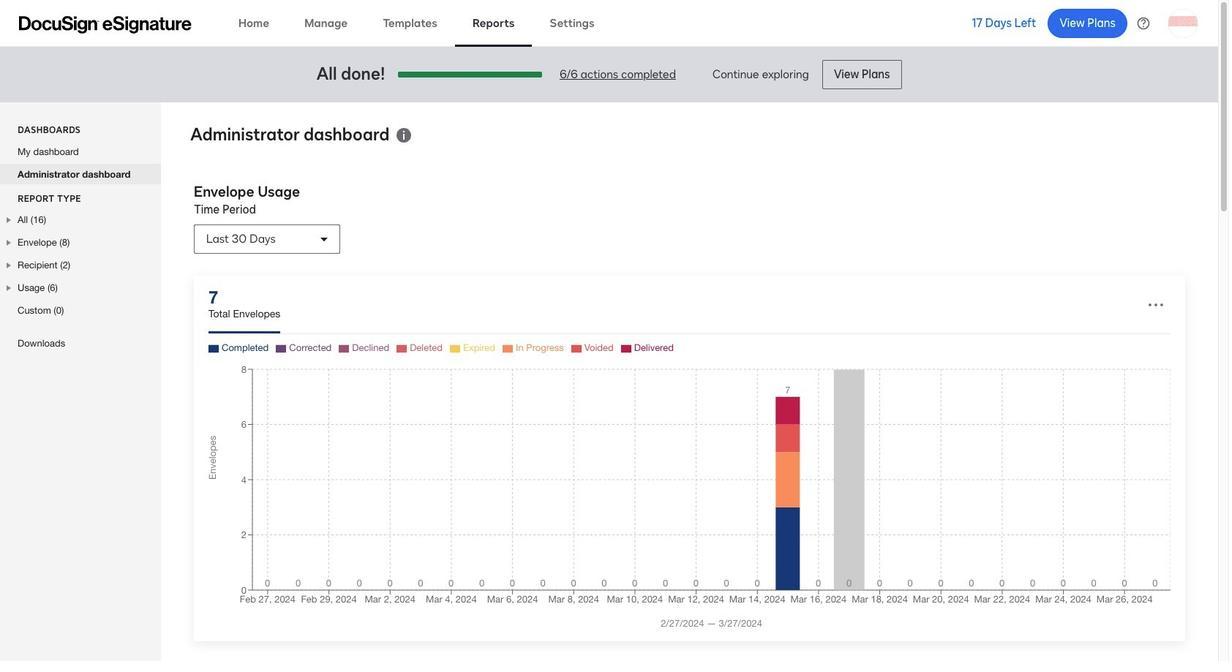 Task type: vqa. For each thing, say whether or not it's contained in the screenshot.
docusign esignature image
yes



Task type: describe. For each thing, give the bounding box(es) containing it.
your uploaded profile image image
[[1169, 8, 1198, 38]]



Task type: locate. For each thing, give the bounding box(es) containing it.
docusign esignature image
[[19, 16, 192, 33]]

region
[[207, 335, 1171, 630]]



